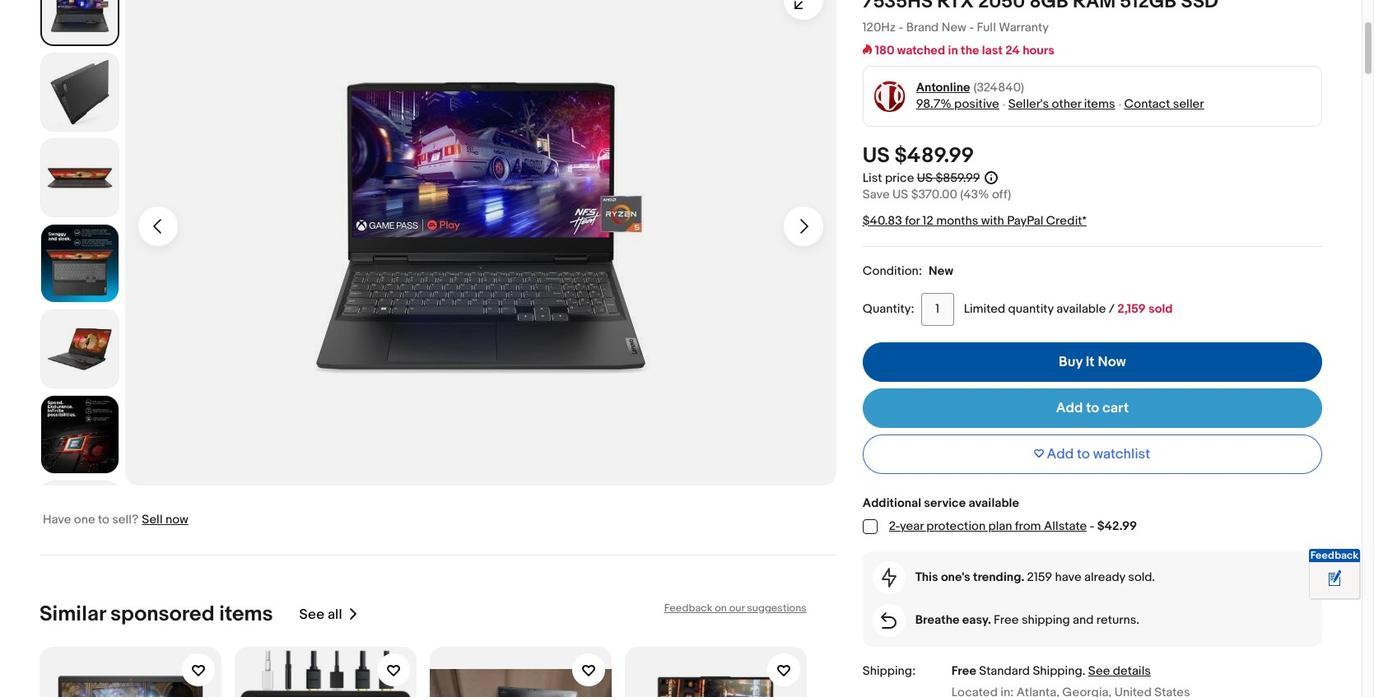 Task type: describe. For each thing, give the bounding box(es) containing it.
picture 5 of 12 image
[[41, 311, 119, 388]]

sell?
[[112, 512, 139, 528]]

items for similar sponsored items
[[219, 602, 273, 628]]

one's
[[941, 570, 971, 586]]

1 vertical spatial us
[[917, 170, 933, 186]]

additional service available
[[863, 496, 1020, 511]]

watchlist
[[1093, 446, 1151, 463]]

months
[[937, 213, 979, 229]]

condition: new
[[863, 264, 954, 279]]

seller's other items link
[[1009, 96, 1116, 112]]

items for seller's other items
[[1084, 96, 1116, 112]]

price
[[885, 170, 915, 186]]

picture 4 of 12 image
[[41, 225, 119, 302]]

full
[[977, 20, 996, 35]]

similar sponsored items
[[40, 602, 273, 628]]

1 vertical spatial new
[[929, 264, 954, 279]]

see all link
[[299, 602, 359, 628]]

breathe easy. free shipping and returns.
[[916, 613, 1140, 628]]

.
[[1083, 664, 1086, 679]]

shipping:
[[863, 664, 916, 679]]

with details__icon image for this
[[882, 568, 897, 588]]

See all text field
[[299, 607, 342, 623]]

$40.83 for 12 months with paypal credit*
[[863, 213, 1087, 229]]

warranty
[[999, 20, 1049, 35]]

list
[[863, 170, 883, 186]]

2 vertical spatial us
[[893, 187, 909, 203]]

see details link
[[1089, 664, 1151, 679]]

(43%
[[961, 187, 990, 203]]

quantity
[[1009, 301, 1054, 317]]

save
[[863, 187, 890, 203]]

service
[[924, 496, 966, 511]]

buy it now
[[1059, 354, 1127, 371]]

breathe
[[916, 613, 960, 628]]

us $489.99
[[863, 143, 974, 169]]

2159
[[1028, 570, 1053, 586]]

$40.83
[[863, 213, 903, 229]]

easy.
[[963, 613, 991, 628]]

limited
[[964, 301, 1006, 317]]

180 watched in the last 24 hours
[[875, 43, 1055, 58]]

2 vertical spatial to
[[98, 512, 109, 528]]

2 horizontal spatial -
[[1090, 519, 1095, 535]]

feedback for feedback on our suggestions
[[664, 602, 713, 615]]

limited quantity available / 2,159 sold
[[964, 301, 1173, 317]]

1 horizontal spatial see
[[1089, 664, 1111, 679]]

to for cart
[[1087, 400, 1100, 417]]

antonline
[[917, 80, 971, 96]]

98.7% positive
[[917, 96, 1000, 112]]

/
[[1109, 301, 1115, 317]]

sell
[[142, 512, 163, 528]]

list price us $859.99
[[863, 170, 980, 186]]

add to watchlist button
[[863, 435, 1323, 474]]

from
[[1015, 519, 1042, 535]]

details
[[1113, 664, 1151, 679]]

add for add to watchlist
[[1047, 446, 1074, 463]]

protection
[[927, 519, 986, 535]]

credit*
[[1047, 213, 1087, 229]]

sold.
[[1129, 570, 1156, 586]]

trending.
[[974, 570, 1025, 586]]

seller's
[[1009, 96, 1049, 112]]

(324840)
[[974, 80, 1025, 96]]

add for add to cart
[[1056, 400, 1083, 417]]

120hz
[[863, 20, 896, 35]]

paypal
[[1007, 213, 1044, 229]]

for
[[905, 213, 920, 229]]

this one's trending. 2159 have already sold.
[[916, 570, 1156, 586]]

0 vertical spatial see
[[299, 607, 325, 623]]

allstate
[[1044, 519, 1087, 535]]

add to cart link
[[863, 389, 1323, 428]]

contact
[[1125, 96, 1171, 112]]

one
[[74, 512, 95, 528]]

and
[[1073, 613, 1094, 628]]

picture 1 of 12 image
[[42, 0, 118, 44]]

buy it now link
[[863, 343, 1323, 382]]

all
[[328, 607, 342, 623]]

$42.99
[[1098, 519, 1138, 535]]

0 vertical spatial us
[[863, 143, 890, 169]]

180
[[875, 43, 895, 58]]

standard shipping . see details
[[980, 664, 1151, 679]]



Task type: vqa. For each thing, say whether or not it's contained in the screenshot.
'ONE'
yes



Task type: locate. For each thing, give the bounding box(es) containing it.
antonline image
[[873, 79, 907, 113]]

0 horizontal spatial feedback
[[664, 602, 713, 615]]

24
[[1006, 43, 1020, 58]]

watched
[[898, 43, 946, 58]]

1 horizontal spatial available
[[1057, 301, 1106, 317]]

to left cart
[[1087, 400, 1100, 417]]

0 horizontal spatial us
[[863, 143, 890, 169]]

add inside button
[[1047, 446, 1074, 463]]

it
[[1086, 354, 1095, 371]]

to for watchlist
[[1077, 446, 1090, 463]]

to inside button
[[1077, 446, 1090, 463]]

similar
[[40, 602, 106, 628]]

items left see all text field
[[219, 602, 273, 628]]

1 horizontal spatial -
[[970, 20, 974, 35]]

contact seller link
[[1125, 96, 1205, 112]]

this
[[916, 570, 939, 586]]

1 vertical spatial see
[[1089, 664, 1111, 679]]

picture 3 of 12 image
[[41, 139, 119, 217]]

$40.83 for 12 months with paypal credit* button
[[863, 213, 1087, 229]]

0 vertical spatial with details__icon image
[[882, 568, 897, 588]]

- left full
[[970, 20, 974, 35]]

us up $370.00
[[917, 170, 933, 186]]

1 vertical spatial available
[[969, 496, 1020, 511]]

with details__icon image left breathe
[[881, 613, 897, 629]]

brand
[[907, 20, 939, 35]]

new up quantity: text field
[[929, 264, 954, 279]]

plan
[[989, 519, 1013, 535]]

seller's other items
[[1009, 96, 1116, 112]]

seller
[[1174, 96, 1205, 112]]

contact seller
[[1125, 96, 1205, 112]]

with details__icon image for breathe
[[881, 613, 897, 629]]

antonline link
[[917, 80, 971, 96]]

have one to sell? sell now
[[43, 512, 189, 528]]

cart
[[1103, 400, 1129, 417]]

see left all
[[299, 607, 325, 623]]

antonline (324840)
[[917, 80, 1025, 96]]

us down 'price'
[[893, 187, 909, 203]]

available for service
[[969, 496, 1020, 511]]

suggestions
[[747, 602, 807, 615]]

add left cart
[[1056, 400, 1083, 417]]

additional
[[863, 496, 922, 511]]

feedback on our suggestions link
[[664, 602, 807, 615]]

- left brand at the right top
[[899, 20, 904, 35]]

available for quantity
[[1057, 301, 1106, 317]]

feedback on our suggestions
[[664, 602, 807, 615]]

condition:
[[863, 264, 923, 279]]

0 horizontal spatial see
[[299, 607, 325, 623]]

hours
[[1023, 43, 1055, 58]]

feedback for feedback
[[1311, 549, 1359, 563]]

$489.99
[[895, 143, 974, 169]]

2-
[[889, 519, 900, 535]]

0 vertical spatial add
[[1056, 400, 1083, 417]]

0 horizontal spatial -
[[899, 20, 904, 35]]

available
[[1057, 301, 1106, 317], [969, 496, 1020, 511]]

our
[[730, 602, 745, 615]]

1 vertical spatial to
[[1077, 446, 1090, 463]]

picture 6 of 12 image
[[41, 396, 119, 474]]

now
[[166, 512, 189, 528]]

1 vertical spatial free
[[952, 664, 977, 679]]

with details__icon image left this
[[882, 568, 897, 588]]

$370.00
[[911, 187, 958, 203]]

have
[[1055, 570, 1082, 586]]

free right easy.
[[994, 613, 1019, 628]]

1 horizontal spatial items
[[1084, 96, 1116, 112]]

year
[[900, 519, 924, 535]]

0 vertical spatial new
[[942, 20, 967, 35]]

2 horizontal spatial us
[[917, 170, 933, 186]]

in
[[948, 43, 958, 58]]

- left $42.99
[[1090, 519, 1095, 535]]

1 vertical spatial with details__icon image
[[881, 613, 897, 629]]

1 vertical spatial items
[[219, 602, 273, 628]]

1 horizontal spatial feedback
[[1311, 549, 1359, 563]]

save us $370.00 (43% off)
[[863, 187, 1012, 203]]

picture 2 of 12 image
[[41, 54, 119, 131]]

see right .
[[1089, 664, 1111, 679]]

standard
[[980, 664, 1030, 679]]

new
[[942, 20, 967, 35], [929, 264, 954, 279]]

free
[[994, 613, 1019, 628], [952, 664, 977, 679]]

2-year protection plan from allstate - $42.99
[[889, 519, 1138, 535]]

add
[[1056, 400, 1083, 417], [1047, 446, 1074, 463]]

buy
[[1059, 354, 1083, 371]]

98.7% positive link
[[917, 96, 1000, 112]]

sell now link
[[142, 512, 189, 528]]

12
[[923, 213, 934, 229]]

2 with details__icon image from the top
[[881, 613, 897, 629]]

returns.
[[1097, 613, 1140, 628]]

0 horizontal spatial available
[[969, 496, 1020, 511]]

available up the plan
[[969, 496, 1020, 511]]

0 vertical spatial available
[[1057, 301, 1106, 317]]

0 vertical spatial feedback
[[1311, 549, 1359, 563]]

items right other
[[1084, 96, 1116, 112]]

free left 'standard'
[[952, 664, 977, 679]]

positive
[[955, 96, 1000, 112]]

2,159
[[1118, 301, 1146, 317]]

0 horizontal spatial items
[[219, 602, 273, 628]]

add to watchlist
[[1047, 446, 1151, 463]]

add down the add to cart
[[1047, 446, 1074, 463]]

with details__icon image
[[882, 568, 897, 588], [881, 613, 897, 629]]

1 vertical spatial add
[[1047, 446, 1074, 463]]

120hz - brand new - full warranty
[[863, 20, 1049, 35]]

98.7%
[[917, 96, 952, 112]]

us up the list
[[863, 143, 890, 169]]

to right one
[[98, 512, 109, 528]]

sponsored
[[110, 602, 215, 628]]

to
[[1087, 400, 1100, 417], [1077, 446, 1090, 463], [98, 512, 109, 528]]

-
[[899, 20, 904, 35], [970, 20, 974, 35], [1090, 519, 1095, 535]]

sold
[[1149, 301, 1173, 317]]

0 vertical spatial free
[[994, 613, 1019, 628]]

already
[[1085, 570, 1126, 586]]

0 vertical spatial to
[[1087, 400, 1100, 417]]

shipping
[[1022, 613, 1071, 628]]

see
[[299, 607, 325, 623], [1089, 664, 1111, 679]]

0 horizontal spatial free
[[952, 664, 977, 679]]

with
[[982, 213, 1005, 229]]

to left watchlist
[[1077, 446, 1090, 463]]

1 horizontal spatial free
[[994, 613, 1019, 628]]

off)
[[992, 187, 1012, 203]]

Quantity: text field
[[921, 293, 954, 326]]

1 horizontal spatial us
[[893, 187, 909, 203]]

$859.99
[[936, 170, 980, 186]]

available left '/'
[[1057, 301, 1106, 317]]

last
[[982, 43, 1003, 58]]

new up in
[[942, 20, 967, 35]]

see all
[[299, 607, 342, 623]]

1 with details__icon image from the top
[[882, 568, 897, 588]]

lenovo ideapad gaming 3 15.6" fhd laptop r5-7535hs rtx 2050 8gb ram 512gb ssd - picture 1 of 12 image
[[125, 0, 837, 486]]

0 vertical spatial items
[[1084, 96, 1116, 112]]

other
[[1052, 96, 1082, 112]]

1 vertical spatial feedback
[[664, 602, 713, 615]]

on
[[715, 602, 727, 615]]

the
[[961, 43, 980, 58]]



